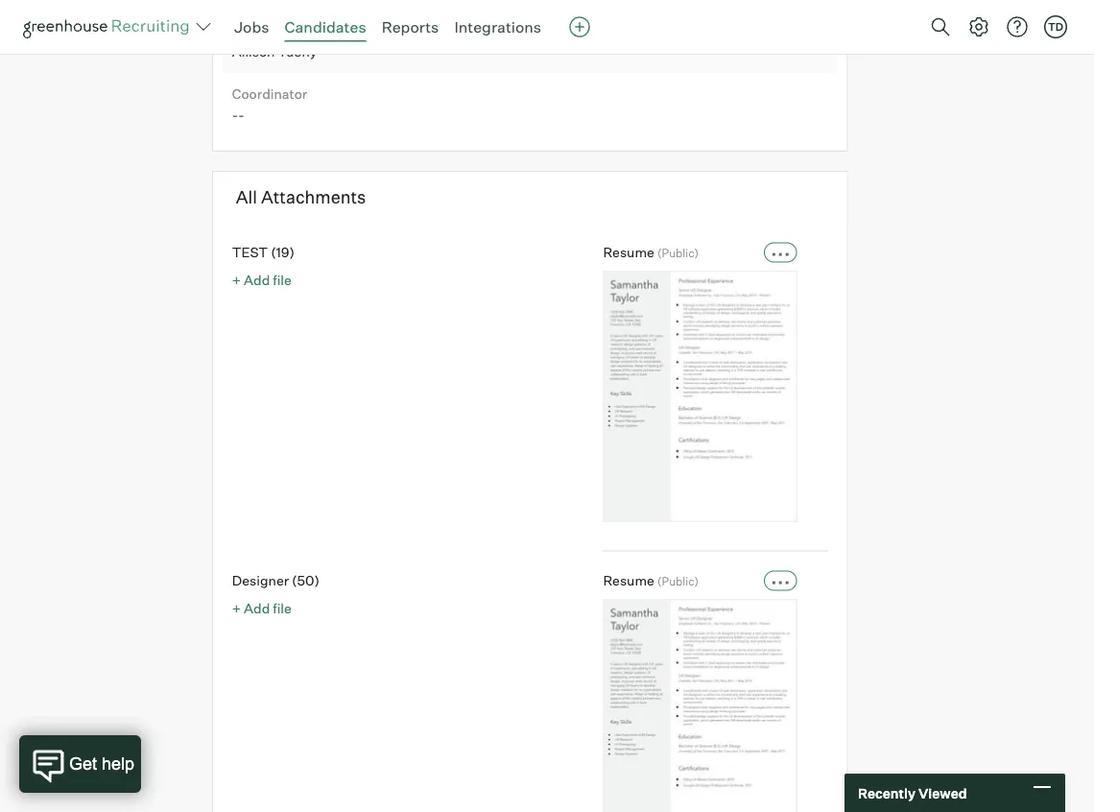 Task type: vqa. For each thing, say whether or not it's contained in the screenshot.
first - from the right
yes



Task type: locate. For each thing, give the bounding box(es) containing it.
2 add from the top
[[244, 600, 270, 617]]

all attachments
[[236, 186, 366, 207]]

+ add file down the designer
[[232, 600, 292, 617]]

1 + from the top
[[232, 272, 241, 288]]

+ add file link down the designer
[[232, 600, 292, 617]]

1 vertical spatial add
[[244, 600, 270, 617]]

1 vertical spatial + add file link
[[232, 600, 292, 617]]

recruiter
[[232, 22, 290, 39]]

1 (public) from the top
[[657, 245, 699, 260]]

2 + from the top
[[232, 600, 241, 617]]

resume for designer (50)
[[603, 571, 655, 588]]

add down "test (19)" on the left top
[[244, 272, 270, 288]]

0 vertical spatial file
[[273, 272, 292, 288]]

+ for test (19)
[[232, 272, 241, 288]]

1 resume from the top
[[603, 243, 655, 260]]

greenhouse recruiting image
[[23, 15, 196, 38]]

candidates link
[[285, 17, 366, 36]]

all
[[236, 186, 257, 207]]

+ add file for test
[[232, 272, 292, 288]]

(public)
[[657, 245, 699, 260], [657, 573, 699, 588]]

1 vertical spatial file
[[273, 600, 292, 617]]

test (19)
[[232, 243, 295, 260]]

0 vertical spatial add
[[244, 272, 270, 288]]

resume (public)
[[603, 243, 699, 260], [603, 571, 699, 588]]

file down (19)
[[273, 272, 292, 288]]

1 file from the top
[[273, 272, 292, 288]]

+ add file down "test (19)" on the left top
[[232, 272, 292, 288]]

1 - from the left
[[232, 106, 238, 123]]

add
[[244, 272, 270, 288], [244, 600, 270, 617]]

0 vertical spatial + add file
[[232, 272, 292, 288]]

0 vertical spatial resume (public)
[[603, 243, 699, 260]]

0 vertical spatial resume
[[603, 243, 655, 260]]

1 + add file link from the top
[[232, 272, 292, 288]]

+ down test
[[232, 272, 241, 288]]

+ add file link
[[232, 272, 292, 288], [232, 600, 292, 617]]

1 vertical spatial resume
[[603, 571, 655, 588]]

reports
[[382, 17, 439, 36]]

recently
[[858, 784, 916, 801]]

0 vertical spatial +
[[232, 272, 241, 288]]

designer (50)
[[232, 571, 320, 588]]

td button
[[1044, 15, 1067, 38]]

2 (public) from the top
[[657, 573, 699, 588]]

+ add file for designer
[[232, 600, 292, 617]]

search image
[[929, 15, 952, 38]]

file for (19)
[[273, 272, 292, 288]]

recently viewed
[[858, 784, 967, 801]]

2 + add file from the top
[[232, 600, 292, 617]]

1 vertical spatial +
[[232, 600, 241, 617]]

2 + add file link from the top
[[232, 600, 292, 617]]

1 resume (public) from the top
[[603, 243, 699, 260]]

-
[[232, 106, 238, 123], [238, 106, 244, 123]]

1 vertical spatial + add file
[[232, 600, 292, 617]]

2 file from the top
[[273, 600, 292, 617]]

0 vertical spatial (public)
[[657, 245, 699, 260]]

(public) for designer (50)
[[657, 573, 699, 588]]

1 vertical spatial resume (public)
[[603, 571, 699, 588]]

resume
[[603, 243, 655, 260], [603, 571, 655, 588]]

0 vertical spatial + add file link
[[232, 272, 292, 288]]

jobs link
[[234, 17, 269, 36]]

reports link
[[382, 17, 439, 36]]

td
[[1048, 20, 1064, 33]]

+
[[232, 272, 241, 288], [232, 600, 241, 617]]

2 resume from the top
[[603, 571, 655, 588]]

(19)
[[271, 243, 295, 260]]

2 resume (public) from the top
[[603, 571, 699, 588]]

file
[[273, 272, 292, 288], [273, 600, 292, 617]]

1 vertical spatial (public)
[[657, 573, 699, 588]]

+ down the designer
[[232, 600, 241, 617]]

+ add file
[[232, 272, 292, 288], [232, 600, 292, 617]]

1 + add file from the top
[[232, 272, 292, 288]]

+ add file link down "test (19)" on the left top
[[232, 272, 292, 288]]

configure image
[[968, 15, 991, 38]]

add down the designer
[[244, 600, 270, 617]]

1 add from the top
[[244, 272, 270, 288]]

integrations
[[454, 17, 541, 36]]

file down designer (50)
[[273, 600, 292, 617]]

attachments
[[261, 186, 366, 207]]



Task type: describe. For each thing, give the bounding box(es) containing it.
coordinator
[[232, 86, 307, 102]]

add for test
[[244, 272, 270, 288]]

(public) for test (19)
[[657, 245, 699, 260]]

+ add file link for designer
[[232, 600, 292, 617]]

integrations link
[[454, 17, 541, 36]]

file for (50)
[[273, 600, 292, 617]]

candidates
[[285, 17, 366, 36]]

resume (public) for (19)
[[603, 243, 699, 260]]

td button
[[1040, 12, 1071, 42]]

+ for designer (50)
[[232, 600, 241, 617]]

resume (public) for (50)
[[603, 571, 699, 588]]

2 - from the left
[[238, 106, 244, 123]]

coordinator --
[[232, 86, 307, 123]]

(50)
[[292, 571, 320, 588]]

add for designer
[[244, 600, 270, 617]]

resume for test (19)
[[603, 243, 655, 260]]

tuohy
[[278, 43, 317, 60]]

allison
[[232, 43, 275, 60]]

jobs
[[234, 17, 269, 36]]

test
[[232, 243, 268, 260]]

viewed
[[919, 784, 967, 801]]

designer
[[232, 571, 289, 588]]

recruiter allison tuohy
[[232, 22, 317, 60]]

+ add file link for test
[[232, 272, 292, 288]]



